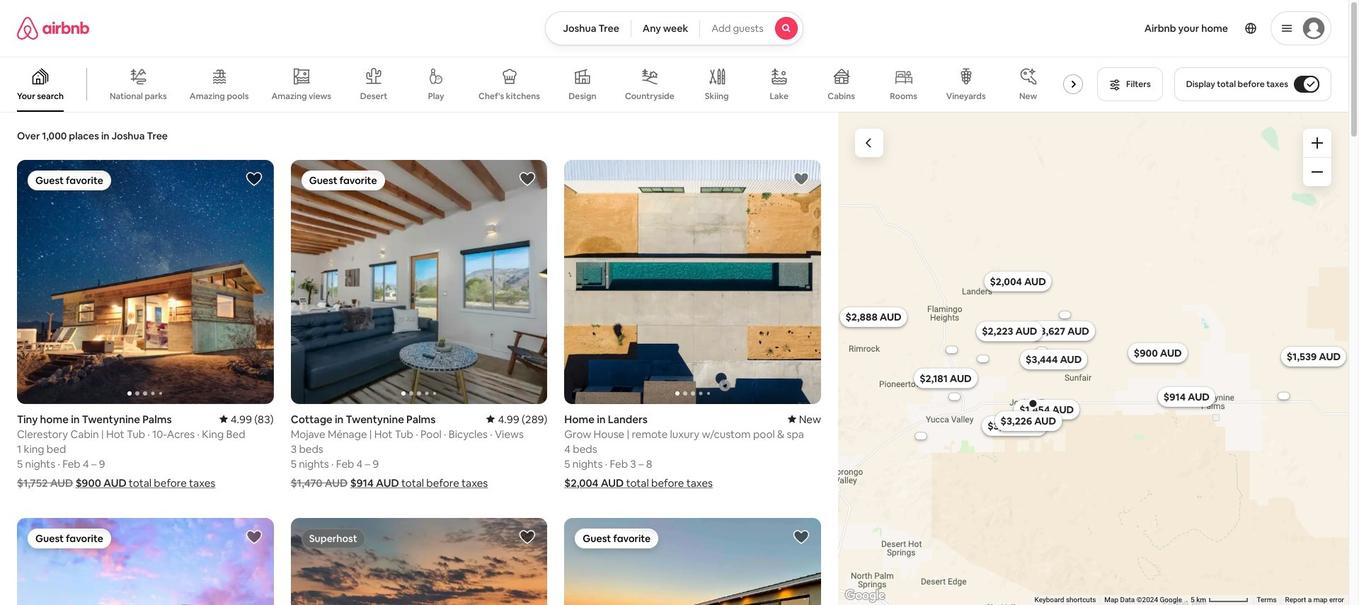 Task type: describe. For each thing, give the bounding box(es) containing it.
4.99 out of 5 average rating,  289 reviews image
[[487, 412, 547, 426]]

add to wishlist: home in joshua tree image
[[793, 528, 810, 545]]

the location you searched image
[[1027, 398, 1038, 409]]

zoom out image
[[1312, 166, 1323, 178]]

4.99 out of 5 average rating,  83 reviews image
[[219, 412, 274, 426]]

add to wishlist: home in joshua tree image
[[245, 528, 262, 545]]

google map
showing 22 stays. region
[[838, 112, 1348, 605]]

profile element
[[820, 0, 1331, 57]]

google image
[[842, 587, 888, 605]]

new place to stay image
[[788, 412, 821, 426]]

add to wishlist: tiny home in twentynine palms image
[[245, 171, 262, 188]]



Task type: vqa. For each thing, say whether or not it's contained in the screenshot.
The Location You Searched icon
yes



Task type: locate. For each thing, give the bounding box(es) containing it.
add to wishlist: home in landers image
[[793, 171, 810, 188]]

group
[[0, 57, 1089, 112], [17, 160, 274, 404], [291, 160, 547, 404], [564, 160, 821, 404], [17, 518, 274, 605], [291, 518, 547, 605], [564, 518, 821, 605]]

None search field
[[545, 11, 803, 45]]

zoom in image
[[1312, 137, 1323, 149]]

add to wishlist: cottage in twentynine palms image
[[519, 171, 536, 188]]

add to wishlist: home in pioneertown image
[[519, 528, 536, 545]]



